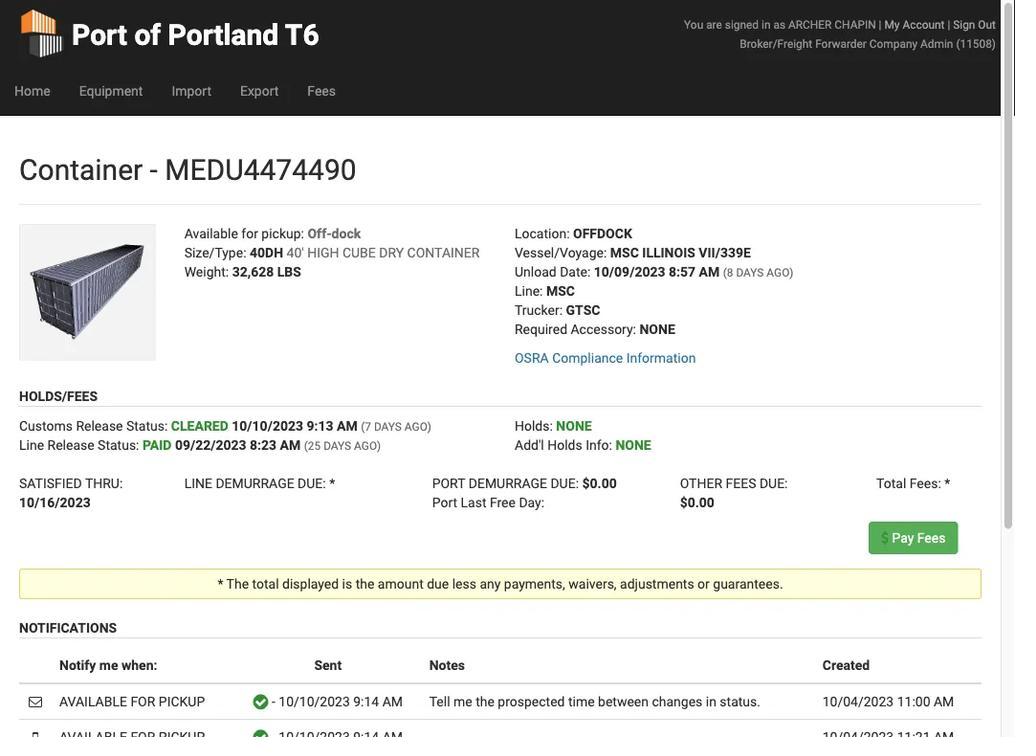 Task type: locate. For each thing, give the bounding box(es) containing it.
2 | from the left
[[948, 18, 951, 31]]

available for pickup: off-dock size/type: 40dh 40' high cube dry container weight: 32,628 lbs
[[184, 225, 480, 280]]

due: for line demurrage due: *
[[298, 475, 326, 491]]

medu4474490
[[165, 153, 357, 187]]

import
[[172, 83, 212, 99]]

am left '(8'
[[699, 264, 720, 280]]

usd image
[[882, 531, 889, 544]]

holds: none add'l holds info: none
[[515, 418, 652, 453]]

2 due: from the left
[[551, 475, 579, 491]]

1 horizontal spatial fees
[[726, 475, 757, 491]]

1 horizontal spatial msc
[[611, 245, 639, 260]]

msc down date:
[[547, 283, 575, 299]]

2 horizontal spatial days
[[737, 266, 764, 279]]

1 due: from the left
[[298, 475, 326, 491]]

archer
[[789, 18, 832, 31]]

company
[[870, 37, 918, 50]]

vessel/voyage:
[[515, 245, 607, 260]]

notifications
[[19, 620, 117, 636]]

customs release status: cleared 10/10/2023 9:13 am (7 days ago) line release status: paid 09/22/2023 8:23 am (25 days ago)
[[19, 418, 432, 453]]

1 vertical spatial 10/10/2023
[[279, 694, 350, 709]]

status: left 'paid'
[[98, 437, 139, 453]]

ago) right (7
[[405, 420, 432, 433]]

1 vertical spatial $0.00
[[680, 494, 715, 510]]

1 vertical spatial release
[[47, 437, 94, 453]]

mobile image
[[33, 730, 38, 737]]

1 horizontal spatial demurrage
[[469, 475, 548, 491]]

sent! image
[[253, 695, 269, 709]]

fees button
[[293, 67, 350, 115]]

- right sent! icon
[[272, 694, 276, 709]]

line:
[[515, 283, 543, 299]]

due: for port demurrage due: $0.00 port last free day:
[[551, 475, 579, 491]]

port
[[72, 18, 127, 52], [432, 494, 458, 510]]

import button
[[157, 67, 226, 115]]

available
[[59, 694, 127, 709]]

10/10/2023 up 8:23
[[232, 418, 303, 434]]

1 vertical spatial fees
[[726, 475, 757, 491]]

in left 'as'
[[762, 18, 771, 31]]

0 horizontal spatial fees
[[308, 83, 336, 99]]

in left status.
[[706, 694, 717, 709]]

guarantees.
[[714, 576, 784, 592]]

ago) right '(8'
[[767, 266, 794, 279]]

the right tell
[[476, 694, 495, 709]]

line demurrage due: *
[[184, 475, 335, 491]]

demurrage up free at the bottom
[[469, 475, 548, 491]]

1 horizontal spatial |
[[948, 18, 951, 31]]

10/16/2023
[[19, 494, 91, 510]]

$0.00
[[583, 475, 617, 491], [680, 494, 715, 510]]

0 horizontal spatial demurrage
[[216, 475, 295, 491]]

pay fees button
[[869, 522, 959, 554]]

due: right the other
[[760, 475, 788, 491]]

1 vertical spatial status:
[[98, 437, 139, 453]]

compliance
[[553, 350, 623, 366]]

$0.00 inside other fees due: $0.00
[[680, 494, 715, 510]]

2 demurrage from the left
[[469, 475, 548, 491]]

the
[[356, 576, 375, 592], [476, 694, 495, 709]]

10/10/2023 inside customs release status: cleared 10/10/2023 9:13 am (7 days ago) line release status: paid 09/22/2023 8:23 am (25 days ago)
[[232, 418, 303, 434]]

0 vertical spatial -
[[150, 153, 158, 187]]

fees for other fees due: $0.00
[[726, 475, 757, 491]]

demurrage down 8:23
[[216, 475, 295, 491]]

2 horizontal spatial fees
[[918, 530, 946, 546]]

none
[[557, 418, 592, 434], [616, 437, 652, 453]]

- right container
[[150, 153, 158, 187]]

fees inside other fees due: $0.00
[[726, 475, 757, 491]]

days right (25
[[324, 439, 351, 452]]

0 horizontal spatial in
[[706, 694, 717, 709]]

0 vertical spatial $0.00
[[583, 475, 617, 491]]

0 horizontal spatial due:
[[298, 475, 326, 491]]

due:
[[298, 475, 326, 491], [551, 475, 579, 491], [760, 475, 788, 491]]

1 vertical spatial days
[[374, 420, 402, 433]]

fees right the other
[[726, 475, 757, 491]]

1 horizontal spatial ago)
[[405, 420, 432, 433]]

1 horizontal spatial -
[[272, 694, 276, 709]]

2 horizontal spatial due:
[[760, 475, 788, 491]]

total fees: *
[[877, 475, 951, 491]]

my
[[885, 18, 900, 31]]

me left when:
[[99, 657, 118, 673]]

0 horizontal spatial days
[[324, 439, 351, 452]]

1 horizontal spatial none
[[616, 437, 652, 453]]

am inside location: offdock vessel/voyage: msc illinois vii/339e unload date: 10/09/2023 8:57 am (8 days ago) line: msc trucker: gtsc required accessory: none
[[699, 264, 720, 280]]

t6
[[285, 18, 319, 52]]

0 horizontal spatial the
[[356, 576, 375, 592]]

fees inside button
[[918, 530, 946, 546]]

days
[[737, 266, 764, 279], [374, 420, 402, 433], [324, 439, 351, 452]]

none up holds
[[557, 418, 592, 434]]

8:23
[[250, 437, 277, 453]]

me right tell
[[454, 694, 473, 709]]

* down 9:13 at the bottom left of the page
[[329, 475, 335, 491]]

due: for other fees due: $0.00
[[760, 475, 788, 491]]

2 vertical spatial fees
[[918, 530, 946, 546]]

2 horizontal spatial ago)
[[767, 266, 794, 279]]

1 horizontal spatial $0.00
[[680, 494, 715, 510]]

offdock
[[573, 225, 633, 241]]

1 vertical spatial me
[[454, 694, 473, 709]]

status: up 'paid'
[[126, 418, 168, 434]]

due: inside the "port demurrage due: $0.00 port last free day:"
[[551, 475, 579, 491]]

0 horizontal spatial $0.00
[[583, 475, 617, 491]]

am right 9:14
[[383, 694, 403, 709]]

$0.00 down the other
[[680, 494, 715, 510]]

due: down (25
[[298, 475, 326, 491]]

0 horizontal spatial |
[[879, 18, 882, 31]]

days right (7
[[374, 420, 402, 433]]

* right fees:
[[945, 475, 951, 491]]

days right '(8'
[[737, 266, 764, 279]]

envelope o image
[[29, 695, 42, 708]]

due: down holds
[[551, 475, 579, 491]]

due: inside other fees due: $0.00
[[760, 475, 788, 491]]

you are signed in as archer chapin | my account | sign out broker/freight forwarder company admin (11508)
[[685, 18, 997, 50]]

dock
[[332, 225, 361, 241]]

0 vertical spatial msc
[[611, 245, 639, 260]]

weight:
[[184, 264, 229, 280]]

am
[[699, 264, 720, 280], [337, 418, 358, 434], [280, 437, 301, 453], [383, 694, 403, 709], [934, 694, 955, 709]]

0 vertical spatial fees
[[308, 83, 336, 99]]

port
[[432, 475, 466, 491]]

| left 'my'
[[879, 18, 882, 31]]

other
[[680, 475, 723, 491]]

holds:
[[515, 418, 553, 434]]

* the total displayed is the amount due less any payments, waivers, adjustments or guarantees.
[[218, 576, 784, 592]]

1 horizontal spatial in
[[762, 18, 771, 31]]

in
[[762, 18, 771, 31], [706, 694, 717, 709]]

0 vertical spatial in
[[762, 18, 771, 31]]

osra compliance information
[[515, 350, 696, 366]]

10/04/2023
[[823, 694, 894, 709]]

status:
[[126, 418, 168, 434], [98, 437, 139, 453]]

release down customs
[[47, 437, 94, 453]]

1 horizontal spatial me
[[454, 694, 473, 709]]

fees right pay
[[918, 530, 946, 546]]

9:14
[[353, 694, 379, 709]]

1 horizontal spatial *
[[329, 475, 335, 491]]

fees for pay fees
[[918, 530, 946, 546]]

0 vertical spatial port
[[72, 18, 127, 52]]

| left sign
[[948, 18, 951, 31]]

0 vertical spatial the
[[356, 576, 375, 592]]

0 horizontal spatial port
[[72, 18, 127, 52]]

information
[[627, 350, 696, 366]]

msc up 10/09/2023
[[611, 245, 639, 260]]

demurrage inside the "port demurrage due: $0.00 port last free day:"
[[469, 475, 548, 491]]

equipment button
[[65, 67, 157, 115]]

0 horizontal spatial none
[[557, 418, 592, 434]]

1 horizontal spatial due:
[[551, 475, 579, 491]]

is
[[342, 576, 353, 592]]

(8
[[723, 266, 734, 279]]

3 due: from the left
[[760, 475, 788, 491]]

$0.00 down info:
[[583, 475, 617, 491]]

info:
[[586, 437, 613, 453]]

0 horizontal spatial -
[[150, 153, 158, 187]]

fees down "t6"
[[308, 83, 336, 99]]

1 vertical spatial in
[[706, 694, 717, 709]]

ago) down (7
[[354, 439, 381, 452]]

notes
[[430, 657, 465, 673]]

1 vertical spatial -
[[272, 694, 276, 709]]

the right is at left
[[356, 576, 375, 592]]

$0.00 inside the "port demurrage due: $0.00 port last free day:"
[[583, 475, 617, 491]]

size/type:
[[184, 245, 247, 260]]

am left (7
[[337, 418, 358, 434]]

accessory:
[[571, 321, 637, 337]]

0 horizontal spatial ago)
[[354, 439, 381, 452]]

required
[[515, 321, 568, 337]]

(11508)
[[957, 37, 997, 50]]

0 vertical spatial ago)
[[767, 266, 794, 279]]

2 vertical spatial days
[[324, 439, 351, 452]]

none right info:
[[616, 437, 652, 453]]

available
[[184, 225, 238, 241]]

1 vertical spatial none
[[616, 437, 652, 453]]

available for pickup
[[59, 694, 205, 709]]

* left the
[[218, 576, 223, 592]]

0 vertical spatial 10/10/2023
[[232, 418, 303, 434]]

- 10/10/2023 9:14 am
[[269, 694, 403, 709]]

other fees due: $0.00
[[680, 475, 788, 510]]

location:
[[515, 225, 570, 241]]

|
[[879, 18, 882, 31], [948, 18, 951, 31]]

0 horizontal spatial msc
[[547, 283, 575, 299]]

release down holds/fees at the left bottom of page
[[76, 418, 123, 434]]

1 vertical spatial port
[[432, 494, 458, 510]]

chapin
[[835, 18, 877, 31]]

1 demurrage from the left
[[216, 475, 295, 491]]

1 vertical spatial msc
[[547, 283, 575, 299]]

due
[[427, 576, 449, 592]]

for
[[242, 225, 258, 241]]

forwarder
[[816, 37, 867, 50]]

pickup
[[159, 694, 205, 709]]

equipment
[[79, 83, 143, 99]]

fees
[[308, 83, 336, 99], [726, 475, 757, 491], [918, 530, 946, 546]]

1 horizontal spatial port
[[432, 494, 458, 510]]

0 vertical spatial status:
[[126, 418, 168, 434]]

sent
[[314, 657, 342, 673]]

1 vertical spatial the
[[476, 694, 495, 709]]

port down port
[[432, 494, 458, 510]]

gtsc
[[566, 302, 601, 318]]

10/10/2023 down sent
[[279, 694, 350, 709]]

0 vertical spatial days
[[737, 266, 764, 279]]

container - medu4474490
[[19, 153, 357, 187]]

unload
[[515, 264, 557, 280]]

me for the
[[454, 694, 473, 709]]

0 vertical spatial me
[[99, 657, 118, 673]]

port left the of
[[72, 18, 127, 52]]

notify
[[59, 657, 96, 673]]

demurrage
[[216, 475, 295, 491], [469, 475, 548, 491]]

fees inside popup button
[[308, 83, 336, 99]]

0 horizontal spatial me
[[99, 657, 118, 673]]

8:57
[[669, 264, 696, 280]]

sent! image
[[253, 731, 269, 737]]

satisfied
[[19, 475, 82, 491]]



Task type: vqa. For each thing, say whether or not it's contained in the screenshot.
the Port in the PORT DEMURRAGE Due: $0.00 Port Last Free Day:
yes



Task type: describe. For each thing, give the bounding box(es) containing it.
tell
[[430, 694, 450, 709]]

vii/339e
[[699, 245, 751, 260]]

none
[[640, 321, 676, 337]]

less
[[453, 576, 477, 592]]

high
[[307, 245, 339, 260]]

tell me the prospected time between changes in status.
[[430, 694, 761, 709]]

0 vertical spatial release
[[76, 418, 123, 434]]

broker/freight
[[740, 37, 813, 50]]

demurrage for line
[[216, 475, 295, 491]]

or
[[698, 576, 710, 592]]

10/09/2023
[[594, 264, 666, 280]]

demurrage for port
[[469, 475, 548, 491]]

fees:
[[910, 475, 942, 491]]

port demurrage due: $0.00 port last free day:
[[432, 475, 617, 510]]

satisfied thru: 10/16/2023
[[19, 475, 123, 510]]

date:
[[560, 264, 591, 280]]

the
[[227, 576, 249, 592]]

sign
[[954, 18, 976, 31]]

signed
[[725, 18, 759, 31]]

line
[[19, 437, 44, 453]]

port of portland t6
[[72, 18, 319, 52]]

0 horizontal spatial *
[[218, 576, 223, 592]]

2 vertical spatial ago)
[[354, 439, 381, 452]]

day:
[[519, 494, 545, 510]]

cleared
[[171, 418, 229, 434]]

paid
[[143, 437, 172, 453]]

adjustments
[[620, 576, 695, 592]]

32,628 lbs
[[232, 264, 301, 280]]

container
[[407, 245, 480, 260]]

illinois
[[643, 245, 696, 260]]

osra
[[515, 350, 549, 366]]

pickup:
[[262, 225, 304, 241]]

1 | from the left
[[879, 18, 882, 31]]

11:00
[[898, 694, 931, 709]]

total
[[877, 475, 907, 491]]

for
[[131, 694, 155, 709]]

9:13
[[307, 418, 334, 434]]

customs
[[19, 418, 73, 434]]

1 vertical spatial ago)
[[405, 420, 432, 433]]

pay fees
[[889, 530, 946, 546]]

home button
[[0, 67, 65, 115]]

1 horizontal spatial the
[[476, 694, 495, 709]]

me for when:
[[99, 657, 118, 673]]

pay
[[893, 530, 915, 546]]

free
[[490, 494, 516, 510]]

off-
[[308, 225, 332, 241]]

port inside the "port demurrage due: $0.00 port last free day:"
[[432, 494, 458, 510]]

holds/fees
[[19, 388, 98, 404]]

09/22/2023
[[175, 437, 247, 453]]

last
[[461, 494, 487, 510]]

line
[[184, 475, 212, 491]]

port of portland t6 link
[[19, 0, 319, 67]]

ago) inside location: offdock vessel/voyage: msc illinois vii/339e unload date: 10/09/2023 8:57 am (8 days ago) line: msc trucker: gtsc required accessory: none
[[767, 266, 794, 279]]

changes
[[652, 694, 703, 709]]

40dh
[[250, 245, 283, 260]]

amount
[[378, 576, 424, 592]]

thru:
[[85, 475, 123, 491]]

2 horizontal spatial *
[[945, 475, 951, 491]]

0 vertical spatial none
[[557, 418, 592, 434]]

am right 11:00
[[934, 694, 955, 709]]

notify me when:
[[59, 657, 157, 673]]

as
[[774, 18, 786, 31]]

home
[[14, 83, 50, 99]]

waivers,
[[569, 576, 617, 592]]

$0.00 for port demurrage due: $0.00 port last free day:
[[583, 475, 617, 491]]

days inside location: offdock vessel/voyage: msc illinois vii/339e unload date: 10/09/2023 8:57 am (8 days ago) line: msc trucker: gtsc required accessory: none
[[737, 266, 764, 279]]

status.
[[720, 694, 761, 709]]

am left (25
[[280, 437, 301, 453]]

my account link
[[885, 18, 945, 31]]

40' high cube dry container image
[[19, 224, 156, 361]]

of
[[134, 18, 161, 52]]

account
[[903, 18, 945, 31]]

(25
[[304, 439, 321, 452]]

trucker:
[[515, 302, 563, 318]]

when:
[[122, 657, 157, 673]]

portland
[[168, 18, 279, 52]]

1 horizontal spatial days
[[374, 420, 402, 433]]

displayed
[[282, 576, 339, 592]]

dry
[[379, 245, 404, 260]]

are
[[707, 18, 723, 31]]

admin
[[921, 37, 954, 50]]

in inside you are signed in as archer chapin | my account | sign out broker/freight forwarder company admin (11508)
[[762, 18, 771, 31]]

you
[[685, 18, 704, 31]]

sign out link
[[954, 18, 997, 31]]

cube
[[343, 245, 376, 260]]

$0.00 for other fees due: $0.00
[[680, 494, 715, 510]]

40'
[[287, 245, 304, 260]]

any
[[480, 576, 501, 592]]



